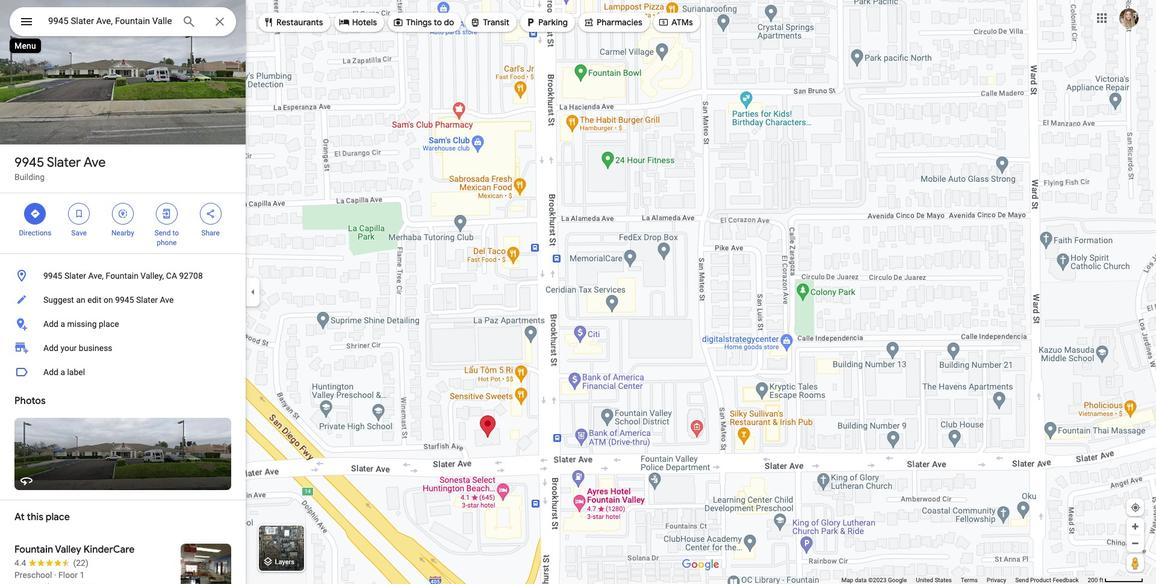 Task type: locate. For each thing, give the bounding box(es) containing it.
pharmacies
[[597, 17, 643, 28]]

0 vertical spatial add
[[43, 319, 58, 329]]

map data ©2023 google
[[842, 577, 908, 584]]

0 vertical spatial fountain
[[106, 271, 139, 281]]

1 horizontal spatial to
[[434, 17, 442, 28]]

add left your
[[43, 343, 58, 353]]

zoom out image
[[1132, 539, 1141, 548]]

1 horizontal spatial fountain
[[106, 271, 139, 281]]

data
[[855, 577, 867, 584]]

1 vertical spatial slater
[[64, 271, 86, 281]]

fountain up 4.4
[[14, 544, 53, 556]]


[[584, 16, 595, 29]]

to inside send to phone
[[173, 229, 179, 237]]

preschool · floor 1
[[14, 571, 85, 580]]

slater down valley,
[[136, 295, 158, 305]]

2 add from the top
[[43, 343, 58, 353]]


[[161, 207, 172, 221]]

building
[[14, 172, 45, 182]]

200 ft button
[[1088, 577, 1144, 584]]

0 vertical spatial ave
[[84, 154, 106, 171]]

a left label
[[60, 368, 65, 377]]

slater left ave,
[[64, 271, 86, 281]]

1 vertical spatial a
[[60, 368, 65, 377]]

fountain up suggest an edit on 9945 slater ave button
[[106, 271, 139, 281]]

slater up the 
[[47, 154, 81, 171]]

4.4
[[14, 559, 26, 568]]

1 horizontal spatial send
[[1016, 577, 1029, 584]]

1 vertical spatial fountain
[[14, 544, 53, 556]]

add a label
[[43, 368, 85, 377]]

0 horizontal spatial send
[[155, 229, 171, 237]]

1 vertical spatial to
[[173, 229, 179, 237]]

1 a from the top
[[60, 319, 65, 329]]

a left missing
[[60, 319, 65, 329]]

add
[[43, 319, 58, 329], [43, 343, 58, 353], [43, 368, 58, 377]]

0 vertical spatial 9945
[[14, 154, 44, 171]]

1
[[80, 571, 85, 580]]

transit
[[483, 17, 510, 28]]

ave up the 
[[84, 154, 106, 171]]

suggest an edit on 9945 slater ave button
[[0, 288, 246, 312]]

place
[[99, 319, 119, 329], [46, 512, 70, 524]]

0 vertical spatial slater
[[47, 154, 81, 171]]

ave,
[[88, 271, 104, 281]]

ave down ca
[[160, 295, 174, 305]]

9945 up suggest
[[43, 271, 62, 281]]


[[205, 207, 216, 221]]

photos
[[14, 395, 46, 407]]

0 vertical spatial a
[[60, 319, 65, 329]]

place right this
[[46, 512, 70, 524]]

0 horizontal spatial ave
[[84, 154, 106, 171]]

fountain
[[106, 271, 139, 281], [14, 544, 53, 556]]

add a missing place
[[43, 319, 119, 329]]

to inside  things to do
[[434, 17, 442, 28]]

92708
[[179, 271, 203, 281]]

add your business link
[[0, 336, 246, 360]]

add down suggest
[[43, 319, 58, 329]]


[[339, 16, 350, 29]]

terms button
[[961, 577, 978, 584]]

missing
[[67, 319, 97, 329]]

send product feedback
[[1016, 577, 1079, 584]]

to left 'do'
[[434, 17, 442, 28]]

ave inside 9945 slater ave building
[[84, 154, 106, 171]]

·
[[54, 571, 56, 580]]

0 vertical spatial to
[[434, 17, 442, 28]]

1 add from the top
[[43, 319, 58, 329]]

footer
[[842, 577, 1088, 584]]

hotels
[[352, 17, 377, 28]]

0 vertical spatial send
[[155, 229, 171, 237]]

ave
[[84, 154, 106, 171], [160, 295, 174, 305]]

1 vertical spatial add
[[43, 343, 58, 353]]

©2023
[[869, 577, 887, 584]]

2 vertical spatial add
[[43, 368, 58, 377]]

add for add your business
[[43, 343, 58, 353]]

nearby
[[112, 229, 134, 237]]

0 horizontal spatial fountain
[[14, 544, 53, 556]]

9945
[[14, 154, 44, 171], [43, 271, 62, 281], [115, 295, 134, 305]]

send
[[155, 229, 171, 237], [1016, 577, 1029, 584]]

3 add from the top
[[43, 368, 58, 377]]

a
[[60, 319, 65, 329], [60, 368, 65, 377]]

0 vertical spatial place
[[99, 319, 119, 329]]

share
[[201, 229, 220, 237]]

place inside button
[[99, 319, 119, 329]]

1 vertical spatial send
[[1016, 577, 1029, 584]]

at
[[14, 512, 25, 524]]

feedback
[[1053, 577, 1079, 584]]

1 vertical spatial 9945
[[43, 271, 62, 281]]

2 vertical spatial 9945
[[115, 295, 134, 305]]

suggest
[[43, 295, 74, 305]]

2 a from the top
[[60, 368, 65, 377]]

send for send to phone
[[155, 229, 171, 237]]

add your business
[[43, 343, 112, 353]]

1 vertical spatial ave
[[160, 295, 174, 305]]

united
[[917, 577, 934, 584]]

0 horizontal spatial place
[[46, 512, 70, 524]]

send up "phone"
[[155, 229, 171, 237]]

slater inside 9945 slater ave building
[[47, 154, 81, 171]]

atms
[[672, 17, 693, 28]]

9945 inside the 9945 slater ave, fountain valley, ca 92708 button
[[43, 271, 62, 281]]

united states button
[[917, 577, 952, 584]]

1 horizontal spatial ave
[[160, 295, 174, 305]]

9945 right the on
[[115, 295, 134, 305]]

do
[[444, 17, 454, 28]]

 button
[[10, 7, 43, 39]]

a for missing
[[60, 319, 65, 329]]

terms
[[961, 577, 978, 584]]

preschool
[[14, 571, 52, 580]]

footer containing map data ©2023 google
[[842, 577, 1088, 584]]

None field
[[48, 14, 172, 28]]

9945 up building
[[14, 154, 44, 171]]

label
[[67, 368, 85, 377]]

to up "phone"
[[173, 229, 179, 237]]

9945 slater ave building
[[14, 154, 106, 182]]

add left label
[[43, 368, 58, 377]]

9945 for ave
[[14, 154, 44, 171]]

(22)
[[73, 559, 88, 568]]

 restaurants
[[263, 16, 323, 29]]

send inside send product feedback button
[[1016, 577, 1029, 584]]

map
[[842, 577, 854, 584]]

2 vertical spatial slater
[[136, 295, 158, 305]]

0 horizontal spatial to
[[173, 229, 179, 237]]

google
[[889, 577, 908, 584]]

9945 inside 9945 slater ave building
[[14, 154, 44, 171]]

to
[[434, 17, 442, 28], [173, 229, 179, 237]]

send inside send to phone
[[155, 229, 171, 237]]

privacy button
[[987, 577, 1007, 584]]

privacy
[[987, 577, 1007, 584]]

1 horizontal spatial place
[[99, 319, 119, 329]]

place down suggest an edit on 9945 slater ave
[[99, 319, 119, 329]]

parking
[[539, 17, 568, 28]]

slater for ave,
[[64, 271, 86, 281]]

send left product
[[1016, 577, 1029, 584]]

fountain inside button
[[106, 271, 139, 281]]

show street view coverage image
[[1127, 554, 1145, 572]]

 transit
[[470, 16, 510, 29]]



Task type: describe. For each thing, give the bounding box(es) containing it.

[[117, 207, 128, 221]]


[[263, 16, 274, 29]]

fountain valley kindercare
[[14, 544, 135, 556]]

send to phone
[[155, 229, 179, 247]]

business
[[79, 343, 112, 353]]

floor
[[58, 571, 78, 580]]

actions for 9945 slater ave region
[[0, 193, 246, 254]]

add for add a missing place
[[43, 319, 58, 329]]

your
[[60, 343, 77, 353]]

send for send product feedback
[[1016, 577, 1029, 584]]


[[74, 207, 84, 221]]

ca
[[166, 271, 177, 281]]

1 vertical spatial place
[[46, 512, 70, 524]]

ave inside button
[[160, 295, 174, 305]]

layers
[[275, 559, 295, 567]]

restaurants
[[277, 17, 323, 28]]

4.4 stars 22 reviews image
[[14, 557, 88, 569]]

save
[[71, 229, 87, 237]]

valley
[[55, 544, 81, 556]]


[[659, 16, 669, 29]]

 pharmacies
[[584, 16, 643, 29]]

 hotels
[[339, 16, 377, 29]]

footer inside google maps element
[[842, 577, 1088, 584]]

kindercare
[[84, 544, 135, 556]]


[[393, 16, 404, 29]]

suggest an edit on 9945 slater ave
[[43, 295, 174, 305]]

9945 for ave,
[[43, 271, 62, 281]]

 parking
[[525, 16, 568, 29]]


[[470, 16, 481, 29]]

google account: michelle dermenjian  
(michelle.dermenjian@adept.ai) image
[[1120, 8, 1139, 27]]

 search field
[[10, 7, 236, 39]]

 atms
[[659, 16, 693, 29]]

9945 slater ave, fountain valley, ca 92708 button
[[0, 264, 246, 288]]

9945 slater ave main content
[[0, 0, 246, 584]]

 things to do
[[393, 16, 454, 29]]

google maps element
[[0, 0, 1157, 584]]

united states
[[917, 577, 952, 584]]

add a label button
[[0, 360, 246, 384]]

200
[[1088, 577, 1099, 584]]

200 ft
[[1088, 577, 1104, 584]]


[[30, 207, 41, 221]]

send product feedback button
[[1016, 577, 1079, 584]]

at this place
[[14, 512, 70, 524]]

a for label
[[60, 368, 65, 377]]

directions
[[19, 229, 51, 237]]

phone
[[157, 239, 177, 247]]


[[19, 13, 34, 30]]

9945 Slater Ave, Fountain Valley, CA 92708 field
[[10, 7, 236, 36]]

states
[[935, 577, 952, 584]]

an
[[76, 295, 85, 305]]

add a missing place button
[[0, 312, 246, 336]]

things
[[406, 17, 432, 28]]

this
[[27, 512, 43, 524]]

ft
[[1100, 577, 1104, 584]]

add for add a label
[[43, 368, 58, 377]]

product
[[1031, 577, 1052, 584]]

valley,
[[141, 271, 164, 281]]

none field inside 9945 slater ave, fountain valley, ca 92708 field
[[48, 14, 172, 28]]


[[525, 16, 536, 29]]

collapse side panel image
[[246, 286, 260, 299]]

on
[[104, 295, 113, 305]]

9945 slater ave, fountain valley, ca 92708
[[43, 271, 203, 281]]

edit
[[87, 295, 102, 305]]

9945 inside suggest an edit on 9945 slater ave button
[[115, 295, 134, 305]]

show your location image
[[1131, 502, 1142, 513]]

slater for ave
[[47, 154, 81, 171]]

zoom in image
[[1132, 522, 1141, 531]]



Task type: vqa. For each thing, say whether or not it's contained in the screenshot.


